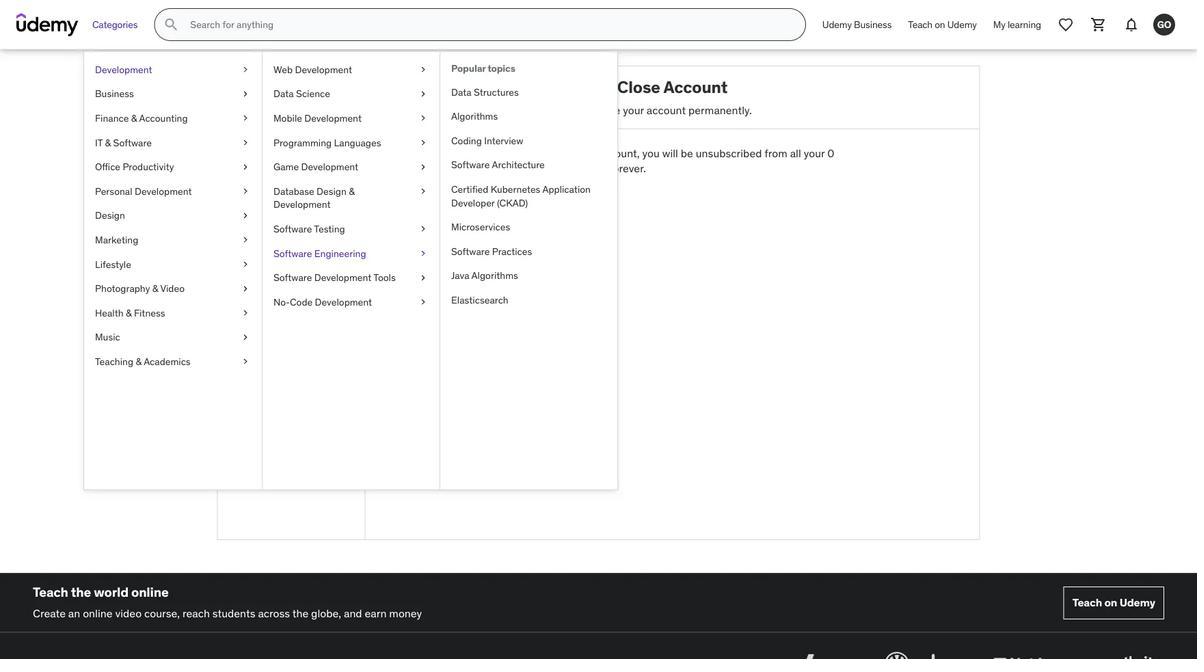 Task type: vqa. For each thing, say whether or not it's contained in the screenshot.
the right teach on udemy link
yes



Task type: describe. For each thing, give the bounding box(es) containing it.
wishlist image
[[1058, 16, 1075, 33]]

api clients link
[[218, 366, 365, 387]]

software testing link
[[263, 217, 440, 241]]

0 vertical spatial the
[[71, 584, 91, 601]]

elasticsearch
[[452, 294, 509, 306]]

unsubscribed
[[696, 146, 762, 160]]

if
[[517, 146, 524, 160]]

game development link
[[263, 155, 440, 179]]

languages
[[334, 136, 381, 149]]

api
[[229, 369, 246, 383]]

shopping cart with 0 items image
[[1091, 16, 1108, 33]]

permanently.
[[689, 103, 753, 117]]

1 vertical spatial the
[[293, 606, 309, 621]]

software for software practices
[[452, 245, 490, 258]]

marketing
[[95, 234, 138, 246]]

java algorithms link
[[441, 264, 618, 288]]

teach for topmost teach on udemy link
[[909, 18, 933, 31]]

mobile development link
[[263, 106, 440, 131]]

architecture
[[492, 159, 545, 171]]

fitness
[[134, 307, 165, 319]]

academics
[[144, 356, 191, 368]]

from
[[765, 146, 788, 160]]

development down office productivity link
[[135, 185, 192, 197]]

engineering
[[315, 247, 366, 259]]

lifestyle
[[95, 258, 131, 270]]

udemy for rightmost teach on udemy link
[[1120, 596, 1156, 610]]

1 vertical spatial teach on udemy
[[1073, 596, 1156, 610]]

xsmall image for business
[[240, 87, 251, 101]]

teaching
[[95, 356, 133, 368]]

udemy image
[[16, 13, 79, 36]]

health & fitness
[[95, 307, 165, 319]]

box image
[[929, 650, 975, 660]]

xsmall image for development
[[240, 63, 251, 76]]

video
[[160, 282, 185, 295]]

software engineering
[[274, 247, 366, 259]]

no-code development
[[274, 296, 372, 308]]

microservices link
[[441, 215, 618, 239]]

photography & video link
[[84, 277, 262, 301]]

it
[[95, 136, 103, 149]]

0 horizontal spatial on
[[935, 18, 946, 31]]

privacy
[[229, 328, 264, 342]]

categories
[[92, 18, 138, 31]]

account security subscriptions payment methods privacy notifications api clients close account
[[229, 265, 318, 404]]

learning
[[1008, 18, 1042, 31]]

certified kubernetes application developer (ckad)
[[452, 183, 591, 209]]

my
[[994, 18, 1006, 31]]

payment methods link
[[218, 304, 365, 325]]

teach inside teach the world online create an online video course, reach students across the globe, and earn money
[[33, 584, 68, 601]]

finance
[[95, 112, 129, 124]]

& for video
[[152, 282, 158, 295]]

forever.
[[610, 162, 646, 176]]

and for online
[[344, 606, 362, 621]]

development link
[[84, 57, 262, 82]]

& for software
[[105, 136, 111, 149]]

notifications link
[[218, 345, 365, 366]]

coding interview
[[452, 134, 524, 147]]

java algorithms
[[452, 270, 519, 282]]

xsmall image for software engineering
[[418, 247, 429, 260]]

it & software link
[[84, 131, 262, 155]]

lose
[[551, 162, 571, 176]]

testing
[[314, 223, 345, 235]]

development down software development tools link
[[315, 296, 372, 308]]

xsmall image for photography & video
[[240, 282, 251, 296]]

account inside button
[[507, 197, 548, 211]]

software practices link
[[441, 239, 618, 264]]

notifications image
[[1124, 16, 1140, 33]]

xsmall image for web development
[[418, 63, 429, 76]]

finance & accounting link
[[84, 106, 262, 131]]

xsmall image for marketing
[[240, 233, 251, 247]]

structures
[[474, 86, 519, 98]]

submit search image
[[163, 16, 179, 33]]

& for academics
[[136, 356, 142, 368]]

close account
[[476, 197, 548, 211]]

1 vertical spatial will
[[532, 162, 548, 176]]

1 horizontal spatial will
[[663, 146, 679, 160]]

popular
[[452, 62, 486, 75]]

your for you
[[575, 146, 596, 160]]

music
[[95, 331, 120, 343]]

nasdaq image
[[787, 650, 866, 660]]

course,
[[144, 606, 180, 621]]

business link
[[84, 82, 262, 106]]

certified
[[452, 183, 489, 195]]

& for fitness
[[126, 307, 132, 319]]

personal development
[[95, 185, 192, 197]]

go link
[[1149, 8, 1182, 41]]

game
[[274, 161, 299, 173]]

& for accounting
[[131, 112, 137, 124]]

an
[[68, 606, 80, 621]]

teach for rightmost teach on udemy link
[[1073, 596, 1103, 610]]

software for software development tools
[[274, 272, 312, 284]]

programming
[[274, 136, 332, 149]]

xsmall image for finance & accounting
[[240, 112, 251, 125]]

and for your
[[511, 162, 530, 176]]

notifications
[[229, 349, 291, 363]]

account inside account security subscriptions payment methods privacy notifications api clients close account
[[229, 265, 269, 279]]

xsmall image for teaching & academics
[[240, 355, 251, 369]]

create
[[33, 606, 66, 621]]

Search for anything text field
[[188, 13, 789, 36]]

software for software testing
[[274, 223, 312, 235]]

development up science
[[295, 63, 352, 76]]

earn
[[365, 606, 387, 621]]

algorithms inside java algorithms link
[[472, 270, 519, 282]]

web development
[[274, 63, 352, 76]]

xsmall image for music
[[240, 331, 251, 344]]

subscriptions
[[229, 286, 296, 300]]

view public profile link
[[218, 200, 365, 221]]

close inside button
[[476, 197, 504, 211]]

xsmall image for programming languages
[[418, 136, 429, 149]]

0 horizontal spatial business
[[95, 88, 134, 100]]

health & fitness link
[[84, 301, 262, 325]]

account,
[[598, 146, 640, 160]]

world
[[94, 584, 129, 601]]

1 you from the left
[[526, 146, 544, 160]]

xsmall image for database design & development
[[418, 185, 429, 198]]

tools
[[374, 272, 396, 284]]

data structures
[[452, 86, 519, 98]]



Task type: locate. For each thing, give the bounding box(es) containing it.
udemy for topmost teach on udemy link
[[948, 18, 978, 31]]

0 vertical spatial will
[[663, 146, 679, 160]]

go inside go link
[[1158, 18, 1172, 31]]

on left my
[[935, 18, 946, 31]]

0 horizontal spatial will
[[532, 162, 548, 176]]

teach on udemy left my
[[909, 18, 978, 31]]

view public profile profile
[[229, 203, 318, 238]]

software up office productivity
[[113, 136, 152, 149]]

application
[[543, 183, 591, 195]]

xsmall image for no-code development
[[418, 296, 429, 309]]

1 vertical spatial online
[[83, 606, 113, 621]]

0 vertical spatial go
[[1158, 18, 1172, 31]]

2 horizontal spatial account
[[647, 103, 686, 117]]

0 horizontal spatial data
[[274, 88, 294, 100]]

will left lose at top left
[[532, 162, 548, 176]]

my learning
[[994, 18, 1042, 31]]

and
[[511, 162, 530, 176], [344, 606, 362, 621]]

0 horizontal spatial you
[[526, 146, 544, 160]]

you right if
[[526, 146, 544, 160]]

data down web in the top left of the page
[[274, 88, 294, 100]]

xsmall image for design
[[240, 209, 251, 222]]

1 vertical spatial business
[[95, 88, 134, 100]]

web
[[274, 63, 293, 76]]

1 horizontal spatial you
[[643, 146, 660, 160]]

& inside teaching & academics link
[[136, 356, 142, 368]]

xsmall image for game development
[[418, 160, 429, 174]]

close account link
[[218, 387, 365, 408]]

data inside data structures link
[[452, 86, 472, 98]]

0 horizontal spatial your
[[575, 146, 596, 160]]

warning:
[[468, 146, 515, 160]]

account inside close account close your account permanently.
[[664, 77, 728, 97]]

teach on udemy link left my
[[901, 8, 986, 41]]

algorithms inside algorithms link
[[452, 110, 498, 122]]

software up security
[[274, 247, 312, 259]]

teach right udemy business
[[909, 18, 933, 31]]

security
[[272, 265, 312, 279]]

1 vertical spatial account
[[229, 265, 269, 279]]

profile
[[287, 203, 318, 217]]

2 horizontal spatial udemy
[[1120, 596, 1156, 610]]

software practices
[[452, 245, 532, 258]]

close account close your account permanently.
[[593, 77, 753, 117]]

interview
[[485, 134, 524, 147]]

0 vertical spatial account
[[664, 77, 728, 97]]

0 vertical spatial on
[[935, 18, 946, 31]]

productivity
[[123, 161, 174, 173]]

data science
[[274, 88, 330, 100]]

programming languages link
[[263, 131, 440, 155]]

video
[[115, 606, 142, 621]]

1 vertical spatial account
[[507, 197, 548, 211]]

xsmall image inside office productivity link
[[240, 160, 251, 174]]

1 vertical spatial and
[[344, 606, 362, 621]]

& left video
[[152, 282, 158, 295]]

design inside database design & development
[[317, 185, 347, 197]]

and inside if you close your account, you will be unsubscribed from all your 0 courses, and will lose access forever.
[[511, 162, 530, 176]]

programming languages
[[274, 136, 381, 149]]

0 horizontal spatial online
[[83, 606, 113, 621]]

development down programming languages
[[301, 161, 359, 173]]

your up account,
[[623, 103, 644, 117]]

xsmall image inside software development tools link
[[418, 271, 429, 285]]

coding interview link
[[441, 129, 618, 153]]

0 vertical spatial algorithms
[[452, 110, 498, 122]]

0 vertical spatial teach on udemy link
[[901, 8, 986, 41]]

will left be
[[663, 146, 679, 160]]

& inside it & software link
[[105, 136, 111, 149]]

profile link
[[218, 221, 365, 241]]

software for software architecture
[[452, 159, 490, 171]]

algorithms down software practices
[[472, 270, 519, 282]]

xsmall image inside business link
[[240, 87, 251, 101]]

& down game development link
[[349, 185, 355, 197]]

clients
[[249, 369, 281, 383]]

0 horizontal spatial account
[[259, 390, 298, 404]]

xsmall image inside design link
[[240, 209, 251, 222]]

popular topics
[[452, 62, 516, 75]]

1 horizontal spatial on
[[1105, 596, 1118, 610]]

and down if
[[511, 162, 530, 176]]

money
[[389, 606, 422, 621]]

algorithms
[[452, 110, 498, 122], [472, 270, 519, 282]]

2 you from the left
[[643, 146, 660, 160]]

xsmall image
[[240, 63, 251, 76], [240, 87, 251, 101], [418, 87, 429, 101], [418, 112, 429, 125], [418, 136, 429, 149], [240, 160, 251, 174], [418, 160, 429, 174], [418, 222, 429, 236], [240, 233, 251, 247], [240, 258, 251, 271], [418, 296, 429, 309], [240, 355, 251, 369]]

practices
[[492, 245, 532, 258]]

data down popular
[[452, 86, 472, 98]]

microservices
[[452, 221, 511, 233]]

xsmall image inside teaching & academics link
[[240, 355, 251, 369]]

volkswagen image
[[883, 650, 913, 660]]

science
[[296, 88, 330, 100]]

gary
[[258, 170, 282, 184]]

xsmall image inside the "mobile development" link
[[418, 112, 429, 125]]

1 horizontal spatial teach on udemy
[[1073, 596, 1156, 610]]

online up course,
[[131, 584, 169, 601]]

2 horizontal spatial your
[[804, 146, 825, 160]]

1 horizontal spatial account
[[507, 197, 548, 211]]

data for data structures
[[452, 86, 472, 98]]

1 horizontal spatial online
[[131, 584, 169, 601]]

data science link
[[263, 82, 440, 106]]

development up programming languages
[[305, 112, 362, 124]]

1 horizontal spatial udemy
[[948, 18, 978, 31]]

development down database
[[274, 198, 331, 211]]

account up subscriptions
[[229, 265, 269, 279]]

xsmall image for health & fitness
[[240, 306, 251, 320]]

office
[[95, 161, 120, 173]]

orlando
[[284, 170, 325, 184]]

development inside database design & development
[[274, 198, 331, 211]]

0 horizontal spatial the
[[71, 584, 91, 601]]

software engineering link
[[263, 241, 440, 266]]

the up an
[[71, 584, 91, 601]]

0 vertical spatial design
[[317, 185, 347, 197]]

0 horizontal spatial design
[[95, 209, 125, 222]]

1 vertical spatial algorithms
[[472, 270, 519, 282]]

xsmall image inside "no-code development" link
[[418, 296, 429, 309]]

xsmall image inside health & fitness link
[[240, 306, 251, 320]]

& inside health & fitness link
[[126, 307, 132, 319]]

xsmall image inside photography & video link
[[240, 282, 251, 296]]

xsmall image for it & software
[[240, 136, 251, 149]]

account
[[664, 77, 728, 97], [229, 265, 269, 279]]

0 horizontal spatial teach on udemy link
[[901, 8, 986, 41]]

software inside "link"
[[274, 223, 312, 235]]

data for data science
[[274, 88, 294, 100]]

xsmall image
[[418, 63, 429, 76], [240, 112, 251, 125], [240, 136, 251, 149], [240, 185, 251, 198], [418, 185, 429, 198], [240, 209, 251, 222], [418, 247, 429, 260], [418, 271, 429, 285], [240, 282, 251, 296], [240, 306, 251, 320], [240, 331, 251, 344]]

software development tools link
[[263, 266, 440, 290]]

& right finance
[[131, 112, 137, 124]]

teach on udemy up the eventbrite image
[[1073, 596, 1156, 610]]

accounting
[[139, 112, 188, 124]]

xsmall image for data science
[[418, 87, 429, 101]]

1 horizontal spatial your
[[623, 103, 644, 117]]

access
[[573, 162, 607, 176]]

& inside finance & accounting link
[[131, 112, 137, 124]]

mobile development
[[274, 112, 362, 124]]

0 vertical spatial account
[[647, 103, 686, 117]]

software down 'view public profile' link
[[274, 223, 312, 235]]

personal
[[95, 185, 132, 197]]

1 horizontal spatial and
[[511, 162, 530, 176]]

xsmall image inside development link
[[240, 63, 251, 76]]

xsmall image for personal development
[[240, 185, 251, 198]]

software architecture link
[[441, 153, 618, 177]]

xsmall image inside personal development link
[[240, 185, 251, 198]]

& right health
[[126, 307, 132, 319]]

udemy business
[[823, 18, 892, 31]]

1 horizontal spatial design
[[317, 185, 347, 197]]

0 horizontal spatial account
[[229, 265, 269, 279]]

0 vertical spatial teach on udemy
[[909, 18, 978, 31]]

& inside photography & video link
[[152, 282, 158, 295]]

(ckad)
[[497, 197, 528, 209]]

1 vertical spatial design
[[95, 209, 125, 222]]

teach up the eventbrite image
[[1073, 596, 1103, 610]]

xsmall image inside 'music' link
[[240, 331, 251, 344]]

xsmall image for software testing
[[418, 222, 429, 236]]

xsmall image inside programming languages link
[[418, 136, 429, 149]]

xsmall image for software development tools
[[418, 271, 429, 285]]

1 horizontal spatial teach
[[909, 18, 933, 31]]

0 horizontal spatial teach on udemy
[[909, 18, 978, 31]]

no-code development link
[[263, 290, 440, 314]]

xsmall image for mobile development
[[418, 112, 429, 125]]

software engineering element
[[440, 52, 618, 490]]

teaching & academics
[[95, 356, 191, 368]]

1 vertical spatial on
[[1105, 596, 1118, 610]]

across
[[258, 606, 290, 621]]

your left 0
[[804, 146, 825, 160]]

netapp image
[[991, 650, 1070, 660]]

teach the world online create an online video course, reach students across the globe, and earn money
[[33, 584, 422, 621]]

xsmall image inside the data science link
[[418, 87, 429, 101]]

1 vertical spatial go
[[275, 105, 308, 132]]

online right an
[[83, 606, 113, 621]]

0 vertical spatial online
[[131, 584, 169, 601]]

algorithms up 'coding'
[[452, 110, 498, 122]]

your inside close account close your account permanently.
[[623, 103, 644, 117]]

java
[[452, 270, 470, 282]]

go down data science
[[275, 105, 308, 132]]

topics
[[488, 62, 516, 75]]

close inside account security subscriptions payment methods privacy notifications api clients close account
[[229, 390, 256, 404]]

photography
[[95, 282, 150, 295]]

account up the permanently.
[[664, 77, 728, 97]]

software up code
[[274, 272, 312, 284]]

software for software engineering
[[274, 247, 312, 259]]

profile
[[229, 224, 260, 238]]

your up access
[[575, 146, 596, 160]]

on up the eventbrite image
[[1105, 596, 1118, 610]]

and inside teach the world online create an online video course, reach students across the globe, and earn money
[[344, 606, 362, 621]]

the left globe,
[[293, 606, 309, 621]]

0 vertical spatial and
[[511, 162, 530, 176]]

teach up create
[[33, 584, 68, 601]]

kubernetes
[[491, 183, 541, 195]]

database design & development
[[274, 185, 355, 211]]

2 horizontal spatial teach
[[1073, 596, 1103, 610]]

xsmall image for lifestyle
[[240, 258, 251, 271]]

1 horizontal spatial data
[[452, 86, 472, 98]]

and left "earn" at the left bottom of the page
[[344, 606, 362, 621]]

xsmall image inside software engineering link
[[418, 247, 429, 260]]

0 horizontal spatial and
[[344, 606, 362, 621]]

& inside database design & development
[[349, 185, 355, 197]]

office productivity link
[[84, 155, 262, 179]]

xsmall image inside finance & accounting link
[[240, 112, 251, 125]]

0 horizontal spatial go
[[275, 105, 308, 132]]

1 vertical spatial teach on udemy link
[[1064, 587, 1165, 620]]

1 horizontal spatial the
[[293, 606, 309, 621]]

data structures link
[[441, 80, 618, 104]]

coding
[[452, 134, 482, 147]]

xsmall image for office productivity
[[240, 160, 251, 174]]

& right 'it'
[[105, 136, 111, 149]]

software up certified
[[452, 159, 490, 171]]

globe,
[[311, 606, 341, 621]]

1 horizontal spatial business
[[855, 18, 892, 31]]

development down engineering
[[315, 272, 372, 284]]

xsmall image inside software testing "link"
[[418, 222, 429, 236]]

udemy
[[823, 18, 852, 31], [948, 18, 978, 31], [1120, 596, 1156, 610]]

payment
[[229, 307, 272, 321]]

software testing
[[274, 223, 345, 235]]

if you close your account, you will be unsubscribed from all your 0 courses, and will lose access forever.
[[468, 146, 835, 176]]

code
[[290, 296, 313, 308]]

design down game development
[[317, 185, 347, 197]]

& right teaching
[[136, 356, 142, 368]]

teach on udemy link up the eventbrite image
[[1064, 587, 1165, 620]]

1 horizontal spatial teach on udemy link
[[1064, 587, 1165, 620]]

software up java
[[452, 245, 490, 258]]

1 horizontal spatial account
[[664, 77, 728, 97]]

udemy business link
[[815, 8, 901, 41]]

mobile
[[274, 112, 302, 124]]

xsmall image inside database design & development link
[[418, 185, 429, 198]]

xsmall image inside lifestyle link
[[240, 258, 251, 271]]

teach on udemy
[[909, 18, 978, 31], [1073, 596, 1156, 610]]

design down personal
[[95, 209, 125, 222]]

xsmall image inside game development link
[[418, 160, 429, 174]]

0 horizontal spatial udemy
[[823, 18, 852, 31]]

1 horizontal spatial go
[[1158, 18, 1172, 31]]

xsmall image inside web development link
[[418, 63, 429, 76]]

development down categories dropdown button
[[95, 63, 152, 76]]

data inside the data science link
[[274, 88, 294, 100]]

photography & video
[[95, 282, 185, 295]]

close
[[618, 77, 661, 97], [593, 103, 621, 117], [476, 197, 504, 211], [229, 390, 256, 404]]

xsmall image inside the marketing link
[[240, 233, 251, 247]]

will
[[663, 146, 679, 160], [532, 162, 548, 176]]

it & software
[[95, 136, 152, 149]]

account inside account security subscriptions payment methods privacy notifications api clients close account
[[259, 390, 298, 404]]

courses,
[[468, 162, 509, 176]]

be
[[681, 146, 694, 160]]

you up the forever.
[[643, 146, 660, 160]]

account inside close account close your account permanently.
[[647, 103, 686, 117]]

0
[[828, 146, 835, 160]]

public
[[255, 203, 284, 217]]

your for account
[[623, 103, 644, 117]]

lifestyle link
[[84, 252, 262, 277]]

xsmall image inside it & software link
[[240, 136, 251, 149]]

eventbrite image
[[1086, 650, 1165, 660]]

2 vertical spatial account
[[259, 390, 298, 404]]

go right the notifications image
[[1158, 18, 1172, 31]]

0 horizontal spatial teach
[[33, 584, 68, 601]]

0 vertical spatial business
[[855, 18, 892, 31]]



